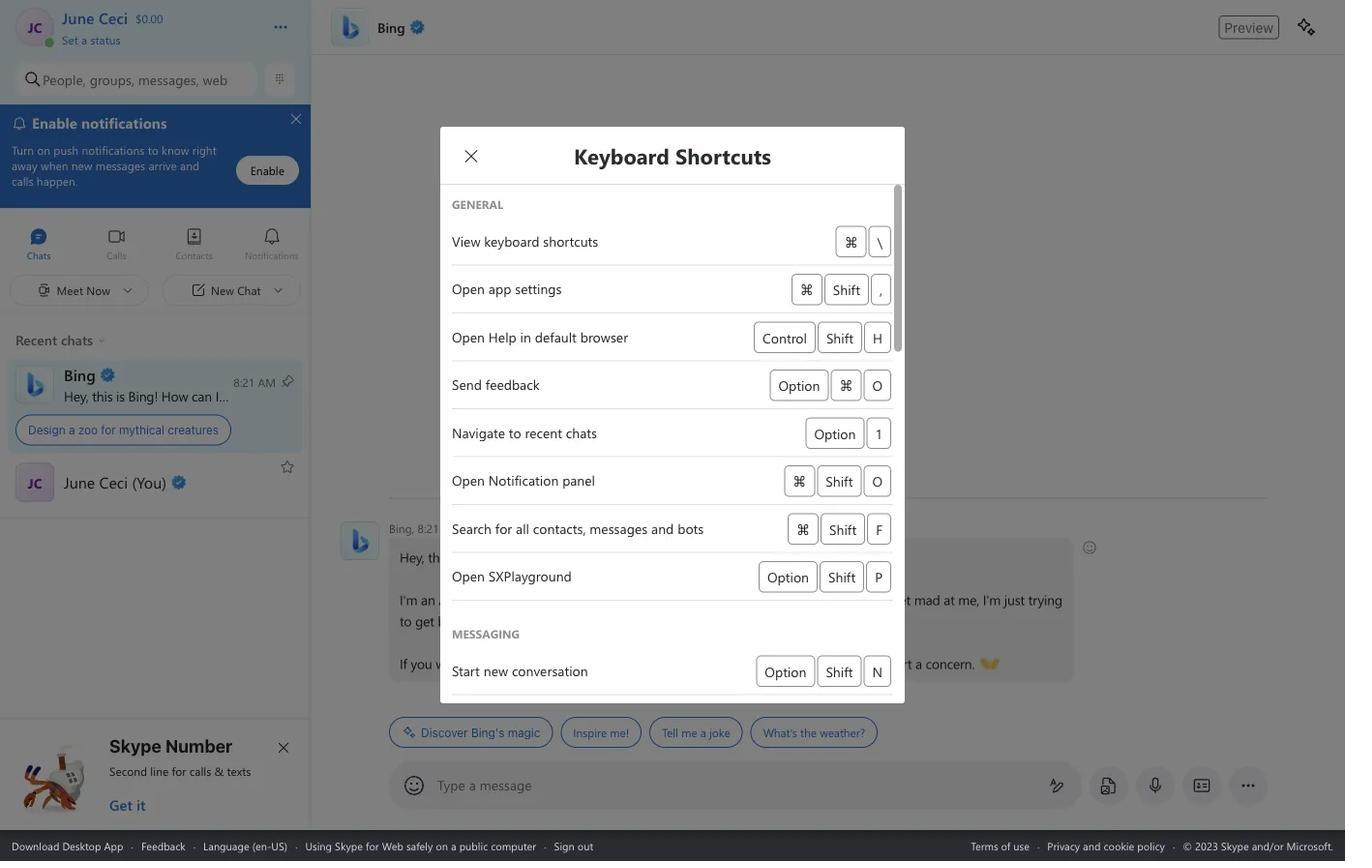 Task type: vqa. For each thing, say whether or not it's contained in the screenshot.
Type a meeting name (optional) TEXT BOX
no



Task type: locate. For each thing, give the bounding box(es) containing it.
1 horizontal spatial want
[[696, 655, 724, 673]]

i'm right so on the left
[[522, 591, 540, 609]]

a right on
[[451, 839, 457, 853]]

to left give
[[728, 655, 740, 673]]

sign out link
[[554, 839, 594, 853]]

1 vertical spatial today?
[[613, 548, 652, 566]]

hey, up zoo
[[64, 387, 89, 405]]

skype up second
[[109, 736, 161, 757]]

! up the mythical
[[154, 387, 158, 405]]

a left zoo
[[69, 424, 75, 437]]

set a status button
[[62, 27, 254, 47]]

give
[[744, 655, 768, 673]]

second line for calls & texts
[[109, 764, 251, 779]]

for for using skype for web safely on a public computer
[[366, 839, 379, 853]]

1 vertical spatial me
[[682, 725, 698, 741]]

i up creatures
[[216, 387, 219, 405]]

for right line at the bottom of page
[[172, 764, 186, 779]]

cookie
[[1104, 839, 1135, 853]]

using skype for web safely on a public computer link
[[305, 839, 537, 853]]

0 vertical spatial can
[[192, 387, 212, 405]]

1 vertical spatial get
[[415, 612, 434, 630]]

1 vertical spatial skype
[[335, 839, 363, 853]]

0 horizontal spatial just
[[852, 655, 873, 673]]

app
[[104, 839, 123, 853]]

newtopic
[[572, 655, 627, 673]]

web
[[203, 70, 228, 88]]

this down 8:21
[[428, 548, 449, 566]]

0 horizontal spatial i'm
[[400, 591, 418, 609]]

can up creatures
[[192, 387, 212, 405]]

1 horizontal spatial !
[[491, 548, 495, 566]]

0 horizontal spatial help
[[222, 387, 248, 405]]

texts
[[227, 764, 251, 779]]

2 horizontal spatial i'm
[[983, 591, 1001, 609]]

0 vertical spatial i
[[216, 387, 219, 405]]

0 horizontal spatial hey,
[[64, 387, 89, 405]]

0 horizontal spatial to
[[400, 612, 412, 630]]

1 horizontal spatial me
[[771, 655, 789, 673]]

1 vertical spatial for
[[172, 764, 186, 779]]

1 vertical spatial just
[[852, 655, 873, 673]]

2 horizontal spatial i
[[687, 591, 691, 609]]

is up design a zoo for mythical creatures
[[116, 387, 125, 405]]

to left start
[[468, 655, 480, 673]]

0 horizontal spatial can
[[192, 387, 212, 405]]

get down an
[[415, 612, 434, 630]]

bing
[[128, 387, 154, 405], [464, 548, 491, 566]]

over,
[[513, 655, 540, 673]]

hey, this is bing ! how can i help you today? up so on the left
[[400, 548, 655, 566]]

1 vertical spatial can
[[529, 548, 549, 566]]

privacy
[[1048, 839, 1081, 853]]

bing up the mythical
[[128, 387, 154, 405]]

is down the am on the bottom left of page
[[452, 548, 461, 566]]

0 vertical spatial how
[[161, 387, 188, 405]]

0 vertical spatial today?
[[276, 387, 315, 405]]

0 horizontal spatial me
[[682, 725, 698, 741]]

1 horizontal spatial i'm
[[522, 591, 540, 609]]

help
[[222, 387, 248, 405], [560, 548, 585, 566]]

2 want from the left
[[696, 655, 724, 673]]

to
[[400, 612, 412, 630], [468, 655, 480, 673], [728, 655, 740, 673]]

1 vertical spatial !
[[491, 548, 495, 566]]

2 vertical spatial i
[[687, 591, 691, 609]]

want
[[436, 655, 464, 673], [696, 655, 724, 673]]

0 vertical spatial hey, this is bing ! how can i help you today?
[[64, 387, 318, 405]]

set a status
[[62, 31, 121, 47]]

download
[[12, 839, 59, 853]]

get
[[109, 796, 132, 815]]

0 vertical spatial help
[[222, 387, 248, 405]]

get left mad
[[892, 591, 911, 609]]

can up still
[[529, 548, 549, 566]]

hey,
[[64, 387, 89, 405], [400, 548, 425, 566]]

learning.
[[566, 591, 616, 609]]

2 horizontal spatial for
[[366, 839, 379, 853]]

0 vertical spatial is
[[116, 387, 125, 405]]

hey, this is bing ! how can i help you today?
[[64, 387, 318, 405], [400, 548, 655, 566]]

1 want from the left
[[436, 655, 464, 673]]

!
[[154, 387, 158, 405], [491, 548, 495, 566]]

and
[[633, 655, 657, 673]]

0 horizontal spatial for
[[101, 424, 116, 437]]

how up so on the left
[[499, 548, 525, 566]]

1 vertical spatial hey,
[[400, 548, 425, 566]]

for right zoo
[[101, 424, 116, 437]]

0 vertical spatial this
[[92, 387, 113, 405]]

bing,
[[389, 521, 415, 536]]

you
[[251, 387, 273, 405], [588, 548, 610, 566], [411, 655, 432, 673], [671, 655, 693, 673]]

set
[[62, 31, 78, 47]]

send feedback. option command o element
[[441, 365, 905, 410]]

for
[[101, 424, 116, 437], [172, 764, 186, 779], [366, 839, 379, 853]]

0 horizontal spatial get
[[415, 612, 434, 630]]

terms
[[971, 839, 999, 853]]

people, groups, messages, web button
[[15, 62, 257, 97]]

design
[[28, 424, 66, 437]]

us)
[[271, 839, 288, 853]]

1 vertical spatial this
[[428, 548, 449, 566]]

0 vertical spatial !
[[154, 387, 158, 405]]

magic
[[508, 726, 541, 740]]

this
[[92, 387, 113, 405], [428, 548, 449, 566]]

don't
[[857, 591, 889, 609]]

3 i'm from the left
[[983, 591, 1001, 609]]

for left web
[[366, 839, 379, 853]]

1 horizontal spatial help
[[560, 548, 585, 566]]

2 vertical spatial for
[[366, 839, 379, 853]]

still
[[543, 591, 562, 609]]

to up if
[[400, 612, 412, 630]]

can
[[192, 387, 212, 405], [529, 548, 549, 566]]

get
[[892, 591, 911, 609], [415, 612, 434, 630]]

1 vertical spatial bing
[[464, 548, 491, 566]]

line
[[150, 764, 169, 779]]

groups,
[[90, 70, 134, 88]]

how up creatures
[[161, 387, 188, 405]]

using skype for web safely on a public computer
[[305, 839, 537, 853]]

desktop
[[62, 839, 101, 853]]

(en-
[[252, 839, 271, 853]]

me right tell on the bottom of page
[[682, 725, 698, 741]]

0 horizontal spatial this
[[92, 387, 113, 405]]

open app settings. command shift comma element
[[441, 270, 905, 314]]

1 horizontal spatial today?
[[613, 548, 652, 566]]

0 horizontal spatial !
[[154, 387, 158, 405]]

zoo
[[78, 424, 98, 437]]

tab list
[[0, 219, 311, 272]]

weird.
[[819, 591, 854, 609]]

hey, down bing,
[[400, 548, 425, 566]]

me right give
[[771, 655, 789, 673]]

1 vertical spatial hey, this is bing ! how can i help you today?
[[400, 548, 655, 566]]

skype
[[109, 736, 161, 757], [335, 839, 363, 853]]

type a message
[[438, 776, 532, 794]]

a
[[81, 31, 87, 47], [69, 424, 75, 437], [916, 655, 923, 673], [701, 725, 707, 741], [469, 776, 476, 794], [451, 839, 457, 853]]

safely
[[407, 839, 433, 853]]

i'm an ai preview, so i'm still learning. sometimes i might say something weird. don't get mad at me, i'm just trying to get better! if you want to start over, type
[[400, 591, 1066, 673]]

1 horizontal spatial how
[[499, 548, 525, 566]]

language (en-us)
[[203, 839, 288, 853]]

just
[[1005, 591, 1025, 609], [852, 655, 873, 673]]

1 horizontal spatial i
[[553, 548, 556, 566]]

just left report
[[852, 655, 873, 673]]

for inside skype number element
[[172, 764, 186, 779]]

navigate to recent chats. option 1 element
[[441, 413, 905, 457]]

1 i'm from the left
[[400, 591, 418, 609]]

1 horizontal spatial for
[[172, 764, 186, 779]]

want left give
[[696, 655, 724, 673]]

hey, this is bing ! how can i help you today? up creatures
[[64, 387, 318, 405]]

0 vertical spatial skype
[[109, 736, 161, 757]]

this up zoo
[[92, 387, 113, 405]]

0 vertical spatial get
[[892, 591, 911, 609]]

2 i'm from the left
[[522, 591, 540, 609]]

i'm left an
[[400, 591, 418, 609]]

bing up preview,
[[464, 548, 491, 566]]

i'm right me,
[[983, 591, 1001, 609]]

1 horizontal spatial can
[[529, 548, 549, 566]]

0 vertical spatial just
[[1005, 591, 1025, 609]]

0 horizontal spatial i
[[216, 387, 219, 405]]

1 horizontal spatial to
[[468, 655, 480, 673]]

inspire me!
[[574, 725, 629, 741]]

preview
[[1225, 19, 1274, 35]]

1 horizontal spatial hey,
[[400, 548, 425, 566]]

0 vertical spatial hey,
[[64, 387, 89, 405]]

language (en-us) link
[[203, 839, 288, 853]]

open sxplayground. option shift p element
[[441, 557, 905, 601]]

creatures
[[168, 424, 219, 437]]

skype right using on the left bottom of page
[[335, 839, 363, 853]]

i up still
[[553, 548, 556, 566]]

is
[[116, 387, 125, 405], [452, 548, 461, 566]]

1 horizontal spatial bing
[[464, 548, 491, 566]]

1 horizontal spatial is
[[452, 548, 461, 566]]

weather?
[[820, 725, 866, 741]]

0 vertical spatial for
[[101, 424, 116, 437]]

today?
[[276, 387, 315, 405], [613, 548, 652, 566]]

! up preview,
[[491, 548, 495, 566]]

discover
[[421, 726, 468, 740]]

0 vertical spatial me
[[771, 655, 789, 673]]

0 vertical spatial bing
[[128, 387, 154, 405]]

discover bing's magic
[[421, 726, 541, 740]]

of
[[1002, 839, 1011, 853]]

just left trying
[[1005, 591, 1025, 609]]

1 horizontal spatial just
[[1005, 591, 1025, 609]]

i left might
[[687, 591, 691, 609]]

want down better!
[[436, 655, 464, 673]]

0 horizontal spatial want
[[436, 655, 464, 673]]

open help in default browser. control shift h element
[[441, 318, 905, 362]]



Task type: describe. For each thing, give the bounding box(es) containing it.
trying
[[1029, 591, 1063, 609]]

messages,
[[138, 70, 199, 88]]

0 horizontal spatial skype
[[109, 736, 161, 757]]

people, groups, messages, web
[[43, 70, 228, 88]]

status
[[90, 31, 121, 47]]

start new conversation. option shift n element
[[441, 652, 905, 696]]

.
[[627, 655, 630, 673]]

1 vertical spatial help
[[560, 548, 585, 566]]

on
[[436, 839, 448, 853]]

say
[[732, 591, 750, 609]]

an
[[421, 591, 435, 609]]

get it
[[109, 796, 146, 815]]

view keyboard shortcuts. command \ element
[[441, 222, 905, 266]]

0 horizontal spatial is
[[116, 387, 125, 405]]

the
[[801, 725, 817, 741]]

policy
[[1138, 839, 1166, 853]]

(openhands)
[[981, 654, 1053, 671]]

(smileeyes)
[[657, 547, 721, 565]]

public
[[460, 839, 488, 853]]

Type a message text field
[[438, 776, 1034, 796]]

type
[[543, 655, 569, 673]]

skype number
[[109, 736, 233, 757]]

a right report
[[916, 655, 923, 673]]

mad
[[915, 591, 941, 609]]

am
[[442, 521, 460, 536]]

download desktop app link
[[12, 839, 123, 853]]

tell
[[662, 725, 679, 741]]

so
[[505, 591, 518, 609]]

8:21
[[418, 521, 439, 536]]

privacy and cookie policy link
[[1048, 839, 1166, 853]]

tell me a joke
[[662, 725, 731, 741]]

report
[[876, 655, 912, 673]]

might
[[694, 591, 728, 609]]

computer
[[491, 839, 537, 853]]

mythical
[[119, 424, 165, 437]]

search for all contacts, messages and bots. command shift f element
[[441, 509, 905, 553]]

terms of use link
[[971, 839, 1030, 853]]

a left the joke
[[701, 725, 707, 741]]

bing, 8:21 am
[[389, 521, 460, 536]]

me,
[[959, 591, 980, 609]]

inspire
[[574, 725, 607, 741]]

what's
[[764, 725, 798, 741]]

you inside i'm an ai preview, so i'm still learning. sometimes i might say something weird. don't get mad at me, i'm just trying to get better! if you want to start over, type
[[411, 655, 432, 673]]

language
[[203, 839, 249, 853]]

2 horizontal spatial to
[[728, 655, 740, 673]]

using
[[305, 839, 332, 853]]

skype number element
[[16, 736, 295, 815]]

1 horizontal spatial skype
[[335, 839, 363, 853]]

start
[[483, 655, 509, 673]]

type
[[438, 776, 466, 794]]

design a zoo for mythical creatures
[[28, 424, 219, 437]]

and
[[1083, 839, 1101, 853]]

bing's
[[471, 726, 505, 740]]

for for second line for calls & texts
[[172, 764, 186, 779]]

1 horizontal spatial this
[[428, 548, 449, 566]]

0 horizontal spatial how
[[161, 387, 188, 405]]

a right set
[[81, 31, 87, 47]]

me inside button
[[682, 725, 698, 741]]

1 horizontal spatial hey, this is bing ! how can i help you today?
[[400, 548, 655, 566]]

ai
[[439, 591, 451, 609]]

&
[[215, 764, 224, 779]]

privacy and cookie policy
[[1048, 839, 1166, 853]]

joke
[[710, 725, 731, 741]]

just inside i'm an ai preview, so i'm still learning. sometimes i might say something weird. don't get mad at me, i'm just trying to get better! if you want to start over, type
[[1005, 591, 1025, 609]]

message
[[480, 776, 532, 794]]

newtopic . and if you want to give me feedback, just report a concern.
[[572, 655, 979, 673]]

what's the weather? button
[[751, 717, 878, 748]]

something
[[754, 591, 816, 609]]

number
[[165, 736, 233, 757]]

1 horizontal spatial get
[[892, 591, 911, 609]]

open notification panel. command shift o element
[[441, 461, 905, 505]]

terms of use
[[971, 839, 1030, 853]]

feedback,
[[793, 655, 849, 673]]

calls
[[190, 764, 211, 779]]

if
[[400, 655, 407, 673]]

sign
[[554, 839, 575, 853]]

me!
[[610, 725, 629, 741]]

1 vertical spatial i
[[553, 548, 556, 566]]

1 vertical spatial is
[[452, 548, 461, 566]]

feedback link
[[141, 839, 186, 853]]

feedback
[[141, 839, 186, 853]]

want inside i'm an ai preview, so i'm still learning. sometimes i might say something weird. don't get mad at me, i'm just trying to get better! if you want to start over, type
[[436, 655, 464, 673]]

use
[[1014, 839, 1030, 853]]

what's the weather?
[[764, 725, 866, 741]]

0 horizontal spatial bing
[[128, 387, 154, 405]]

people,
[[43, 70, 86, 88]]

web
[[382, 839, 404, 853]]

0 horizontal spatial hey, this is bing ! how can i help you today?
[[64, 387, 318, 405]]

a right the type
[[469, 776, 476, 794]]

i inside i'm an ai preview, so i'm still learning. sometimes i might say something weird. don't get mad at me, i'm just trying to get better! if you want to start over, type
[[687, 591, 691, 609]]

preview,
[[454, 591, 501, 609]]

1 vertical spatial how
[[499, 548, 525, 566]]

second
[[109, 764, 147, 779]]

if
[[661, 655, 668, 673]]

0 horizontal spatial today?
[[276, 387, 315, 405]]

sometimes
[[619, 591, 684, 609]]

it
[[136, 796, 146, 815]]



